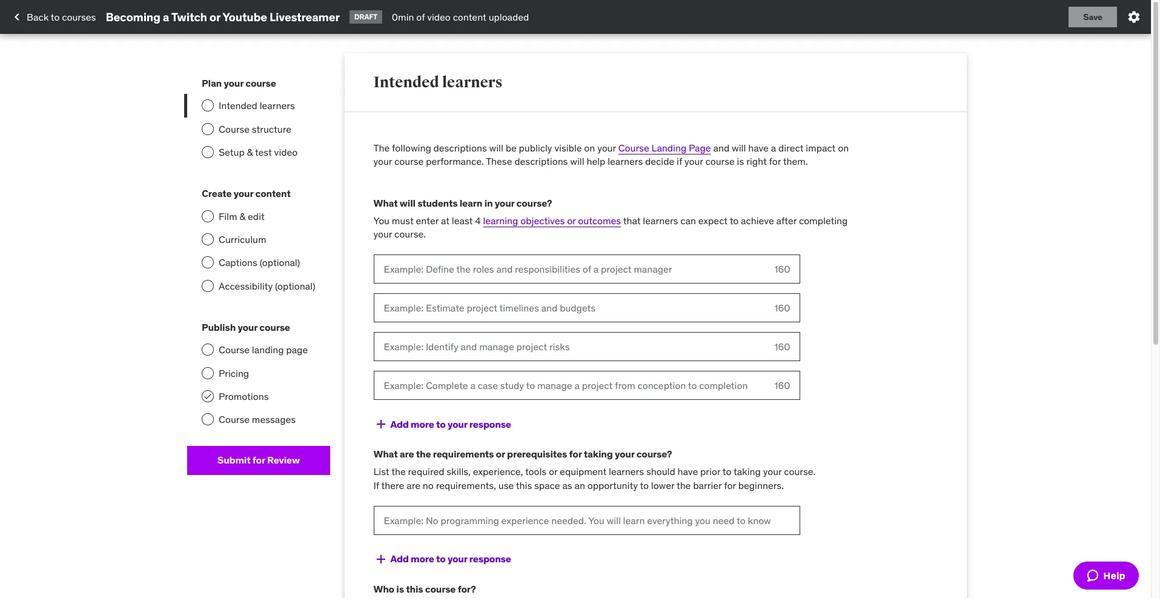 Task type: locate. For each thing, give the bounding box(es) containing it.
0 horizontal spatial course?
[[517, 197, 552, 209]]

Example: Define the roles and responsibilities of a project manager text field
[[374, 255, 765, 284]]

incomplete image down publish
[[202, 344, 214, 356]]

learning objectives or outcomes link
[[483, 214, 621, 227]]

submit
[[217, 454, 250, 466]]

have up right
[[748, 142, 769, 154]]

1 vertical spatial more
[[411, 553, 434, 565]]

medium image for back
[[10, 10, 24, 24]]

a left direct
[[771, 142, 776, 154]]

1 horizontal spatial is
[[737, 155, 744, 167]]

1 horizontal spatial the
[[416, 448, 431, 460]]

a inside and will have a direct impact on your course performance. these descriptions will help learners decide if your course is right for them.
[[771, 142, 776, 154]]

publish your course
[[202, 321, 290, 333]]

medium image for add
[[374, 552, 388, 566]]

0 vertical spatial medium image
[[10, 10, 24, 24]]

course left for?
[[425, 583, 456, 595]]

1 response from the top
[[469, 418, 511, 430]]

beginners.
[[738, 479, 784, 491]]

you must enter at least 4 learning objectives or outcomes
[[374, 214, 621, 227]]

content up film & edit 'link'
[[255, 187, 291, 200]]

Example: Estimate project timelines and budgets text field
[[374, 293, 765, 322]]

captions (optional) link
[[187, 251, 330, 274]]

incomplete image
[[202, 99, 214, 112], [202, 146, 214, 158], [202, 256, 214, 269], [202, 414, 214, 426]]

pricing link
[[187, 362, 330, 385]]

1 add more to your response button from the top
[[374, 410, 511, 439]]

1 incomplete image from the top
[[202, 99, 214, 112]]

0 horizontal spatial this
[[406, 583, 423, 595]]

on
[[584, 142, 595, 154], [838, 142, 849, 154]]

2 incomplete image from the top
[[202, 210, 214, 222]]

what inside what are the requirements or prerequisites for taking your course? list the required skills, experience, tools or equipment learners should have prior to taking your course. if there are no requirements, use this space as an opportunity to lower the barrier for beginners.
[[374, 448, 398, 460]]

0 vertical spatial video
[[427, 11, 451, 23]]

or up experience, at left bottom
[[496, 448, 505, 460]]

on up help
[[584, 142, 595, 154]]

descriptions
[[434, 142, 487, 154], [515, 155, 568, 167]]

2 add more to your response from the top
[[391, 553, 511, 565]]

0 vertical spatial add more to your response button
[[374, 410, 511, 439]]

incomplete image
[[202, 123, 214, 135], [202, 210, 214, 222], [202, 233, 214, 245], [202, 280, 214, 292], [202, 344, 214, 356], [202, 367, 214, 379]]

will down visible
[[570, 155, 584, 167]]

a
[[163, 9, 169, 24], [771, 142, 776, 154]]

what up list
[[374, 448, 398, 460]]

1 vertical spatial a
[[771, 142, 776, 154]]

publicly
[[519, 142, 552, 154]]

(optional) up accessibility (optional)
[[260, 256, 300, 269]]

to right expect
[[730, 214, 739, 227]]

0 horizontal spatial on
[[584, 142, 595, 154]]

2 vertical spatial the
[[677, 479, 691, 491]]

your up beginners.
[[763, 466, 782, 478]]

right
[[747, 155, 767, 167]]

requirements,
[[436, 479, 496, 491]]

back
[[27, 11, 49, 23]]

add up who
[[391, 553, 409, 565]]

incomplete image down plan
[[202, 123, 214, 135]]

will right and
[[732, 142, 746, 154]]

medium image left back
[[10, 10, 24, 24]]

barrier
[[693, 479, 722, 491]]

opportunity
[[588, 479, 638, 491]]

incomplete image inside the course structure link
[[202, 123, 214, 135]]

& left the edit
[[240, 210, 246, 222]]

achieve
[[741, 214, 774, 227]]

medium image
[[10, 10, 24, 24], [374, 552, 388, 566]]

impact
[[806, 142, 836, 154]]

0 horizontal spatial intended
[[219, 99, 257, 112]]

incomplete image down completed image
[[202, 414, 214, 426]]

course up "intended learners" link at the top
[[246, 77, 276, 89]]

incomplete image left accessibility
[[202, 280, 214, 292]]

0 vertical spatial &
[[247, 146, 253, 158]]

0 horizontal spatial is
[[396, 583, 404, 595]]

2 on from the left
[[838, 142, 849, 154]]

2 add more to your response button from the top
[[374, 544, 511, 573]]

0 horizontal spatial intended learners
[[219, 99, 295, 112]]

more up who is this course for?
[[411, 553, 434, 565]]

the
[[416, 448, 431, 460], [392, 466, 406, 478], [677, 479, 691, 491]]

1 vertical spatial add more to your response
[[391, 553, 511, 565]]

the up there
[[392, 466, 406, 478]]

what up the you
[[374, 197, 398, 209]]

6 incomplete image from the top
[[202, 367, 214, 379]]

0 vertical spatial (optional)
[[260, 256, 300, 269]]

1 vertical spatial (optional)
[[275, 280, 315, 292]]

is inside and will have a direct impact on your course performance. these descriptions will help learners decide if your course is right for them.
[[737, 155, 744, 167]]

your right plan
[[224, 77, 244, 89]]

or
[[210, 9, 220, 24], [567, 214, 576, 227], [496, 448, 505, 460], [549, 466, 558, 478]]

response up requirements
[[469, 418, 511, 430]]

0 vertical spatial are
[[400, 448, 414, 460]]

incomplete image left curriculum
[[202, 233, 214, 245]]

1 more from the top
[[411, 418, 434, 430]]

1 vertical spatial content
[[255, 187, 291, 200]]

to up who is this course for?
[[436, 553, 446, 565]]

your
[[224, 77, 244, 89], [597, 142, 616, 154], [374, 155, 392, 167], [685, 155, 703, 167], [234, 187, 253, 200], [495, 197, 515, 209], [374, 228, 392, 240], [238, 321, 257, 333], [448, 418, 467, 430], [615, 448, 635, 460], [763, 466, 782, 478], [448, 553, 467, 565]]

the right lower
[[677, 479, 691, 491]]

0 vertical spatial course.
[[394, 228, 426, 240]]

add more to your response button up requirements
[[374, 410, 511, 439]]

1 vertical spatial &
[[240, 210, 246, 222]]

what for what are the requirements or prerequisites for taking your course? list the required skills, experience, tools or equipment learners should have prior to taking your course. if there are no requirements, use this space as an opportunity to lower the barrier for beginners.
[[374, 448, 398, 460]]

1 vertical spatial response
[[469, 553, 511, 565]]

draft
[[354, 12, 377, 21]]

incomplete image inside pricing link
[[202, 367, 214, 379]]

1 add more to your response from the top
[[391, 418, 511, 430]]

this
[[516, 479, 532, 491], [406, 583, 423, 595]]

becoming
[[106, 9, 160, 24]]

or left outcomes
[[567, 214, 576, 227]]

4 160 from the top
[[774, 379, 790, 391]]

the up required
[[416, 448, 431, 460]]

2 add from the top
[[391, 553, 409, 565]]

becoming a twitch or youtube livestreamer
[[106, 9, 340, 24]]

1 what from the top
[[374, 197, 398, 209]]

your up opportunity
[[615, 448, 635, 460]]

1 horizontal spatial course.
[[784, 466, 816, 478]]

1 horizontal spatial on
[[838, 142, 849, 154]]

course up pricing
[[219, 344, 250, 356]]

medium image up who
[[374, 552, 388, 566]]

incomplete image left film
[[202, 210, 214, 222]]

of
[[416, 11, 425, 23]]

0min
[[392, 11, 414, 23]]

1 horizontal spatial this
[[516, 479, 532, 491]]

video
[[427, 11, 451, 23], [274, 146, 298, 158]]

incomplete image inside film & edit 'link'
[[202, 210, 214, 222]]

1 horizontal spatial &
[[247, 146, 253, 158]]

more right medium icon
[[411, 418, 434, 430]]

add more to your response button up who is this course for?
[[374, 544, 511, 573]]

1 vertical spatial is
[[396, 583, 404, 595]]

to right prior at the bottom of the page
[[723, 466, 732, 478]]

0 horizontal spatial video
[[274, 146, 298, 158]]

review
[[267, 454, 300, 466]]

learners inside and will have a direct impact on your course performance. these descriptions will help learners decide if your course is right for them.
[[608, 155, 643, 167]]

a left "twitch"
[[163, 9, 169, 24]]

incomplete image inside 'captions (optional)' link
[[202, 256, 214, 269]]

add
[[391, 418, 409, 430], [391, 553, 409, 565]]

setup
[[219, 146, 245, 158]]

add more to your response up for?
[[391, 553, 511, 565]]

1 horizontal spatial content
[[453, 11, 486, 23]]

1 vertical spatial course.
[[784, 466, 816, 478]]

completed image
[[203, 391, 213, 401]]

what
[[374, 197, 398, 209], [374, 448, 398, 460]]

add more to your response button
[[374, 410, 511, 439], [374, 544, 511, 573]]

for inside and will have a direct impact on your course performance. these descriptions will help learners decide if your course is right for them.
[[769, 155, 781, 167]]

add more to your response
[[391, 418, 511, 430], [391, 553, 511, 565]]

0 vertical spatial this
[[516, 479, 532, 491]]

your down the you
[[374, 228, 392, 240]]

1 vertical spatial are
[[407, 479, 420, 491]]

0 horizontal spatial taking
[[584, 448, 613, 460]]

is left right
[[737, 155, 744, 167]]

required
[[408, 466, 444, 478]]

Example: No programming experience needed. You will learn everything you need to know text field
[[374, 506, 800, 535]]

are
[[400, 448, 414, 460], [407, 479, 420, 491]]

add more to your response up requirements
[[391, 418, 511, 430]]

1 horizontal spatial taking
[[734, 466, 761, 478]]

course up setup
[[219, 123, 250, 135]]

more for you must enter at least 4
[[411, 418, 434, 430]]

1 vertical spatial video
[[274, 146, 298, 158]]

incomplete image left setup
[[202, 146, 214, 158]]

& inside 'link'
[[240, 210, 246, 222]]

1 vertical spatial medium image
[[374, 552, 388, 566]]

add more to your response button for list the required skills, experience, tools or equipment learners should have prior to taking your course.
[[374, 544, 511, 573]]

(optional) down captions (optional)
[[275, 280, 315, 292]]

incomplete image down plan
[[202, 99, 214, 112]]

captions
[[219, 256, 257, 269]]

course.
[[394, 228, 426, 240], [784, 466, 816, 478]]

& left test
[[247, 146, 253, 158]]

1 160 from the top
[[774, 263, 790, 275]]

add more to your response for you must enter at least 4
[[391, 418, 511, 430]]

1 horizontal spatial medium image
[[374, 552, 388, 566]]

0 vertical spatial course?
[[517, 197, 552, 209]]

0 horizontal spatial have
[[678, 466, 698, 478]]

as
[[563, 479, 572, 491]]

2 incomplete image from the top
[[202, 146, 214, 158]]

course?
[[517, 197, 552, 209], [637, 448, 672, 460]]

1 vertical spatial add
[[391, 553, 409, 565]]

are up required
[[400, 448, 414, 460]]

0 vertical spatial intended learners
[[374, 73, 503, 91]]

taking up equipment
[[584, 448, 613, 460]]

incomplete image inside accessibility (optional) link
[[202, 280, 214, 292]]

0 vertical spatial taking
[[584, 448, 613, 460]]

1 horizontal spatial a
[[771, 142, 776, 154]]

0 horizontal spatial a
[[163, 9, 169, 24]]

1 horizontal spatial intended learners
[[374, 73, 503, 91]]

course down and
[[706, 155, 735, 167]]

0 vertical spatial add more to your response
[[391, 418, 511, 430]]

1 vertical spatial have
[[678, 466, 698, 478]]

0 horizontal spatial medium image
[[10, 10, 24, 24]]

if
[[677, 155, 682, 167]]

(optional) for accessibility (optional)
[[275, 280, 315, 292]]

prerequisites
[[507, 448, 567, 460]]

0 horizontal spatial &
[[240, 210, 246, 222]]

have left prior at the bottom of the page
[[678, 466, 698, 478]]

taking up beginners.
[[734, 466, 761, 478]]

course? up objectives
[[517, 197, 552, 209]]

5 incomplete image from the top
[[202, 344, 214, 356]]

incomplete image for course structure
[[202, 123, 214, 135]]

video right the of at the left top of the page
[[427, 11, 451, 23]]

video right test
[[274, 146, 298, 158]]

this right use
[[516, 479, 532, 491]]

1 vertical spatial intended learners
[[219, 99, 295, 112]]

this right who
[[406, 583, 423, 595]]

learners
[[442, 73, 503, 91], [260, 99, 295, 112], [608, 155, 643, 167], [643, 214, 678, 227], [609, 466, 644, 478]]

the following descriptions will be publicly visible on your course landing page
[[374, 142, 711, 154]]

3 incomplete image from the top
[[202, 233, 214, 245]]

0 vertical spatial is
[[737, 155, 744, 167]]

requirements
[[433, 448, 494, 460]]

course down following
[[394, 155, 424, 167]]

descriptions down 'the following descriptions will be publicly visible on your course landing page'
[[515, 155, 568, 167]]

2 response from the top
[[469, 553, 511, 565]]

(optional) for captions (optional)
[[260, 256, 300, 269]]

1 vertical spatial add more to your response button
[[374, 544, 511, 573]]

160 for the example: define the roles and responsibilities of a project manager text box
[[774, 263, 790, 275]]

your up for?
[[448, 553, 467, 565]]

0 horizontal spatial content
[[255, 187, 291, 200]]

what will students learn in your course?
[[374, 197, 552, 209]]

in
[[484, 197, 493, 209]]

2 what from the top
[[374, 448, 398, 460]]

1 horizontal spatial descriptions
[[515, 155, 568, 167]]

4 incomplete image from the top
[[202, 414, 214, 426]]

1 vertical spatial descriptions
[[515, 155, 568, 167]]

course down promotions
[[219, 414, 250, 426]]

to up requirements
[[436, 418, 446, 430]]

incomplete image inside "intended learners" link
[[202, 99, 214, 112]]

learners inside what are the requirements or prerequisites for taking your course? list the required skills, experience, tools or equipment learners should have prior to taking your course. if there are no requirements, use this space as an opportunity to lower the barrier for beginners.
[[609, 466, 644, 478]]

0 vertical spatial a
[[163, 9, 169, 24]]

response
[[469, 418, 511, 430], [469, 553, 511, 565]]

incomplete image inside setup & test video link
[[202, 146, 214, 158]]

0 vertical spatial content
[[453, 11, 486, 23]]

on right impact
[[838, 142, 849, 154]]

0 vertical spatial more
[[411, 418, 434, 430]]

for right right
[[769, 155, 781, 167]]

decide
[[645, 155, 675, 167]]

3 incomplete image from the top
[[202, 256, 214, 269]]

intended
[[374, 73, 439, 91], [219, 99, 257, 112]]

1 horizontal spatial course?
[[637, 448, 672, 460]]

0 vertical spatial add
[[391, 418, 409, 430]]

descriptions up performance.
[[434, 142, 487, 154]]

1 horizontal spatial intended
[[374, 73, 439, 91]]

4 incomplete image from the top
[[202, 280, 214, 292]]

3 160 from the top
[[774, 340, 790, 353]]

medium image inside back to courses link
[[10, 10, 24, 24]]

learn
[[460, 197, 482, 209]]

1 horizontal spatial have
[[748, 142, 769, 154]]

accessibility (optional) link
[[187, 274, 330, 298]]

course for course landing page
[[219, 344, 250, 356]]

1 add from the top
[[391, 418, 409, 430]]

1 incomplete image from the top
[[202, 123, 214, 135]]

content left uploaded
[[453, 11, 486, 23]]

your up film & edit
[[234, 187, 253, 200]]

1 horizontal spatial video
[[427, 11, 451, 23]]

setup & test video link
[[187, 141, 330, 164]]

are left no
[[407, 479, 420, 491]]

0 horizontal spatial course.
[[394, 228, 426, 240]]

2 more from the top
[[411, 553, 434, 565]]

on inside and will have a direct impact on your course performance. these descriptions will help learners decide if your course is right for them.
[[838, 142, 849, 154]]

0 vertical spatial have
[[748, 142, 769, 154]]

&
[[247, 146, 253, 158], [240, 210, 246, 222]]

160 for the example: identify and manage project risks text field
[[774, 340, 790, 353]]

for left review
[[253, 454, 265, 466]]

160 for the example: complete a case study to manage a project from conception to completion text field
[[774, 379, 790, 391]]

incomplete image left captions
[[202, 256, 214, 269]]

page
[[689, 142, 711, 154]]

is right who
[[396, 583, 404, 595]]

course? up should
[[637, 448, 672, 460]]

0 vertical spatial intended
[[374, 73, 439, 91]]

0 horizontal spatial descriptions
[[434, 142, 487, 154]]

0 vertical spatial response
[[469, 418, 511, 430]]

experience,
[[473, 466, 523, 478]]

0 horizontal spatial the
[[392, 466, 406, 478]]

add more to your response button for you must enter at least 4
[[374, 410, 511, 439]]

incomplete image inside course messages link
[[202, 414, 214, 426]]

response up for?
[[469, 553, 511, 565]]

incomplete image up completed image
[[202, 367, 214, 379]]

2 160 from the top
[[774, 302, 790, 314]]

an
[[575, 479, 585, 491]]

incomplete image inside course landing page link
[[202, 344, 214, 356]]

following
[[392, 142, 431, 154]]

use
[[499, 479, 514, 491]]

visible
[[555, 142, 582, 154]]

1 vertical spatial course?
[[637, 448, 672, 460]]

incomplete image for captions
[[202, 256, 214, 269]]

1 vertical spatial what
[[374, 448, 398, 460]]

promotions link
[[187, 385, 330, 408]]

completing
[[799, 214, 848, 227]]

incomplete image inside curriculum link
[[202, 233, 214, 245]]

0 vertical spatial what
[[374, 197, 398, 209]]

what are the requirements or prerequisites for taking your course? list the required skills, experience, tools or equipment learners should have prior to taking your course. if there are no requirements, use this space as an opportunity to lower the barrier for beginners.
[[374, 448, 816, 491]]

lower
[[651, 479, 675, 491]]

intended learners
[[374, 73, 503, 91], [219, 99, 295, 112]]

add right medium icon
[[391, 418, 409, 430]]



Task type: describe. For each thing, give the bounding box(es) containing it.
this inside what are the requirements or prerequisites for taking your course? list the required skills, experience, tools or equipment learners should have prior to taking your course. if there are no requirements, use this space as an opportunity to lower the barrier for beginners.
[[516, 479, 532, 491]]

objectives
[[521, 214, 565, 227]]

course landing page
[[219, 344, 308, 356]]

& for edit
[[240, 210, 246, 222]]

your down the
[[374, 155, 392, 167]]

after
[[776, 214, 797, 227]]

film & edit
[[219, 210, 265, 222]]

film
[[219, 210, 237, 222]]

these
[[486, 155, 512, 167]]

your right in on the top left of the page
[[495, 197, 515, 209]]

1 vertical spatial the
[[392, 466, 406, 478]]

performance.
[[426, 155, 484, 167]]

response for you must enter at least 4
[[469, 418, 511, 430]]

livestreamer
[[270, 9, 340, 24]]

your right if
[[685, 155, 703, 167]]

least
[[452, 214, 473, 227]]

your up course landing page link
[[238, 321, 257, 333]]

learners inside that learners can expect to achieve after completing your course.
[[643, 214, 678, 227]]

and
[[713, 142, 730, 154]]

2 horizontal spatial the
[[677, 479, 691, 491]]

learning
[[483, 214, 518, 227]]

curriculum
[[219, 233, 266, 245]]

tools
[[525, 466, 547, 478]]

0min of video content uploaded
[[392, 11, 529, 23]]

setup & test video
[[219, 146, 298, 158]]

for inside button
[[253, 454, 265, 466]]

intended learners inside "intended learners" link
[[219, 99, 295, 112]]

1 on from the left
[[584, 142, 595, 154]]

completed element
[[202, 390, 214, 402]]

courses
[[62, 11, 96, 23]]

to inside that learners can expect to achieve after completing your course.
[[730, 214, 739, 227]]

list
[[374, 466, 389, 478]]

learners inside "intended learners" link
[[260, 99, 295, 112]]

must
[[392, 214, 414, 227]]

1 vertical spatial taking
[[734, 466, 761, 478]]

intended learners link
[[187, 94, 330, 117]]

course? inside what are the requirements or prerequisites for taking your course? list the required skills, experience, tools or equipment learners should have prior to taking your course. if there are no requirements, use this space as an opportunity to lower the barrier for beginners.
[[637, 448, 672, 460]]

incomplete image for accessibility (optional)
[[202, 280, 214, 292]]

0 vertical spatial the
[[416, 448, 431, 460]]

160 for the example: estimate project timelines and budgets "text box"
[[774, 302, 790, 314]]

pricing
[[219, 367, 249, 379]]

for right 'barrier'
[[724, 479, 736, 491]]

or up space
[[549, 466, 558, 478]]

course settings image
[[1127, 10, 1142, 24]]

4
[[475, 214, 481, 227]]

course messages link
[[187, 408, 330, 431]]

can
[[681, 214, 696, 227]]

landing
[[652, 142, 687, 154]]

course structure link
[[187, 117, 330, 141]]

captions (optional)
[[219, 256, 300, 269]]

& for test
[[247, 146, 253, 158]]

and will have a direct impact on your course performance. these descriptions will help learners decide if your course is right for them.
[[374, 142, 849, 167]]

landing
[[252, 344, 284, 356]]

plan
[[202, 77, 222, 89]]

course. inside what are the requirements or prerequisites for taking your course? list the required skills, experience, tools or equipment learners should have prior to taking your course. if there are no requirements, use this space as an opportunity to lower the barrier for beginners.
[[784, 466, 816, 478]]

back to courses
[[27, 11, 96, 23]]

students
[[418, 197, 458, 209]]

course for course structure
[[219, 123, 250, 135]]

will up the these
[[489, 142, 503, 154]]

page
[[286, 344, 308, 356]]

equipment
[[560, 466, 607, 478]]

that learners can expect to achieve after completing your course.
[[374, 214, 848, 240]]

will up 'must'
[[400, 197, 416, 209]]

messages
[[252, 414, 296, 426]]

have inside what are the requirements or prerequisites for taking your course? list the required skills, experience, tools or equipment learners should have prior to taking your course. if there are no requirements, use this space as an opportunity to lower the barrier for beginners.
[[678, 466, 698, 478]]

course for course messages
[[219, 414, 250, 426]]

incomplete image for curriculum
[[202, 233, 214, 245]]

have inside and will have a direct impact on your course performance. these descriptions will help learners decide if your course is right for them.
[[748, 142, 769, 154]]

be
[[506, 142, 517, 154]]

accessibility
[[219, 280, 273, 292]]

add for list the required skills, experience, tools or equipment learners should have prior to taking your course.
[[391, 553, 409, 565]]

skills,
[[447, 466, 471, 478]]

or right "twitch"
[[210, 9, 220, 24]]

edit
[[248, 210, 265, 222]]

course landing page link
[[187, 338, 330, 362]]

if
[[374, 479, 379, 491]]

you
[[374, 214, 390, 227]]

add more to your response for list the required skills, experience, tools or equipment learners should have prior to taking your course.
[[391, 553, 511, 565]]

0 vertical spatial descriptions
[[434, 142, 487, 154]]

add for you must enter at least 4
[[391, 418, 409, 430]]

more for list the required skills, experience, tools or equipment learners should have prior to taking your course.
[[411, 553, 434, 565]]

structure
[[252, 123, 291, 135]]

no
[[423, 479, 434, 491]]

course messages
[[219, 414, 296, 426]]

your up requirements
[[448, 418, 467, 430]]

create your content
[[202, 187, 291, 200]]

twitch
[[171, 9, 207, 24]]

uploaded
[[489, 11, 529, 23]]

expect
[[698, 214, 728, 227]]

plan your course
[[202, 77, 276, 89]]

youtube
[[222, 9, 267, 24]]

to left lower
[[640, 479, 649, 491]]

who
[[374, 583, 394, 595]]

film & edit link
[[187, 205, 330, 228]]

publish
[[202, 321, 236, 333]]

the
[[374, 142, 390, 154]]

who is this course for?
[[374, 583, 476, 595]]

incomplete image for film & edit
[[202, 210, 214, 222]]

submit for review button
[[187, 446, 330, 475]]

to right back
[[51, 11, 60, 23]]

outcomes
[[578, 214, 621, 227]]

accessibility (optional)
[[219, 280, 315, 292]]

incomplete image for pricing
[[202, 367, 214, 379]]

for?
[[458, 583, 476, 595]]

direct
[[779, 142, 804, 154]]

your up help
[[597, 142, 616, 154]]

Example: Identify and manage project risks text field
[[374, 332, 765, 361]]

what for what will students learn in your course?
[[374, 197, 398, 209]]

course landing page link
[[618, 142, 711, 154]]

space
[[534, 479, 560, 491]]

your inside that learners can expect to achieve after completing your course.
[[374, 228, 392, 240]]

them.
[[783, 155, 808, 167]]

submit for review
[[217, 454, 300, 466]]

for up equipment
[[569, 448, 582, 460]]

should
[[646, 466, 675, 478]]

response for list the required skills, experience, tools or equipment learners should have prior to taking your course.
[[469, 553, 511, 565]]

course structure
[[219, 123, 291, 135]]

Example: Complete a case study to manage a project from conception to completion text field
[[374, 371, 765, 400]]

incomplete image for course landing page
[[202, 344, 214, 356]]

incomplete image for intended
[[202, 99, 214, 112]]

incomplete image for setup
[[202, 146, 214, 158]]

save button
[[1069, 7, 1117, 27]]

1 vertical spatial this
[[406, 583, 423, 595]]

incomplete image for course
[[202, 414, 214, 426]]

1 vertical spatial intended
[[219, 99, 257, 112]]

descriptions inside and will have a direct impact on your course performance. these descriptions will help learners decide if your course is right for them.
[[515, 155, 568, 167]]

enter
[[416, 214, 439, 227]]

medium image
[[374, 417, 388, 431]]

course up landing
[[259, 321, 290, 333]]

promotions
[[219, 390, 269, 402]]

course up decide
[[618, 142, 649, 154]]

course. inside that learners can expect to achieve after completing your course.
[[394, 228, 426, 240]]

curriculum link
[[187, 228, 330, 251]]

that
[[623, 214, 641, 227]]



Task type: vqa. For each thing, say whether or not it's contained in the screenshot.
"160"
yes



